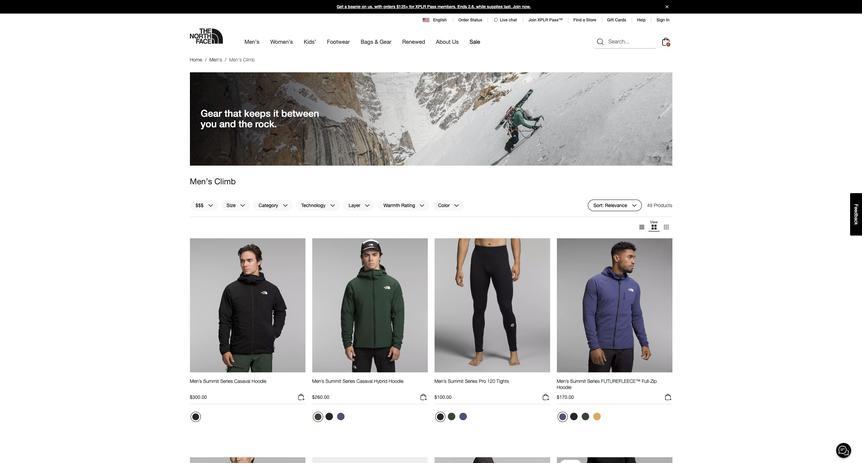 Task type: vqa. For each thing, say whether or not it's contained in the screenshot.
the top "Waterproof"
no



Task type: locate. For each thing, give the bounding box(es) containing it.
gear left that on the top of the page
[[201, 108, 222, 119]]

futurefleece™
[[601, 379, 641, 385]]

0 vertical spatial join
[[513, 4, 521, 9]]

casaval up $300.00 dropdown button
[[234, 379, 250, 385]]

full-
[[642, 379, 651, 385]]

casaval inside button
[[357, 379, 373, 385]]

$260.00 button
[[312, 394, 428, 405]]

men's link up men's climb element in the top of the page
[[245, 32, 260, 51]]

$choose color$ option group for $100.00
[[435, 412, 469, 425]]

4 men's from the left
[[557, 379, 569, 385]]

women's link
[[270, 32, 293, 51]]

1 casaval from the left
[[234, 379, 250, 385]]

$choose color$ option group
[[312, 412, 347, 425], [435, 412, 469, 425], [557, 412, 603, 425]]

category
[[259, 202, 278, 208]]

0 horizontal spatial xplr
[[416, 4, 426, 9]]

cave blue image
[[337, 413, 345, 421], [459, 413, 467, 421]]

series up $260.00 dropdown button
[[343, 379, 355, 385]]

0 horizontal spatial $choose color$ option group
[[312, 412, 347, 425]]

men's summit series chamlang futurelight™ pants image
[[557, 457, 673, 464]]

men's
[[245, 38, 260, 45], [209, 57, 222, 63], [229, 57, 242, 63], [190, 177, 212, 186]]

casaval
[[234, 379, 250, 385], [357, 379, 373, 385]]

summit up $100.00
[[448, 379, 464, 385]]

Pine Needle radio
[[580, 412, 591, 423], [313, 412, 323, 423]]

TNF Black radio
[[324, 412, 335, 423], [569, 412, 579, 423]]

sale
[[470, 38, 480, 45]]

e
[[854, 207, 859, 210], [854, 210, 859, 212]]

live chat
[[500, 18, 517, 22]]

summit inside men's summit series pro 120 tights button
[[448, 379, 464, 385]]

summit for $300.00
[[203, 379, 219, 385]]

men's inside men's summit series pro 120 tights button
[[435, 379, 447, 385]]

category button
[[253, 200, 293, 211]]

3 men's from the left
[[435, 379, 447, 385]]

summit gold image
[[593, 413, 601, 421]]

0 vertical spatial gear
[[380, 38, 392, 45]]

0 horizontal spatial /
[[205, 57, 207, 63]]

2 tnf black image from the left
[[570, 413, 578, 421]]

1 cave blue image from the left
[[337, 413, 345, 421]]

men's for men's summit series pro 120 tights
[[435, 379, 447, 385]]

2 series from the left
[[343, 379, 355, 385]]

bags & gear link
[[361, 32, 392, 51]]

0 horizontal spatial hoodie
[[252, 379, 266, 385]]

summit
[[203, 379, 219, 385], [326, 379, 341, 385], [448, 379, 464, 385], [570, 379, 586, 385]]

1 horizontal spatial cave blue radio
[[558, 412, 568, 423]]

men's climb
[[190, 177, 236, 186]]

e up d
[[854, 207, 859, 210]]

4 series from the left
[[588, 379, 600, 385]]

1 series from the left
[[220, 379, 233, 385]]

1 horizontal spatial men's link
[[245, 32, 260, 51]]

pine needle image for pine needle option to the right
[[582, 413, 589, 421]]

join right last.
[[513, 4, 521, 9]]

49 products status
[[647, 200, 673, 211]]

find
[[574, 18, 582, 22]]

on
[[362, 4, 367, 9]]

tnf black image down "$260.00"
[[326, 413, 333, 421]]

summit inside men's summit series futurefleece™ full-zip hoodie
[[570, 379, 586, 385]]

summit up "$300.00"
[[203, 379, 219, 385]]

1 horizontal spatial a
[[583, 18, 585, 22]]

1 horizontal spatial $choose color$ option group
[[435, 412, 469, 425]]

Search search field
[[595, 35, 656, 48]]

3 summit from the left
[[448, 379, 464, 385]]

view button
[[648, 220, 660, 235]]

pass
[[427, 4, 437, 9]]

tnf black radio down "$260.00"
[[324, 412, 335, 423]]

2 vertical spatial a
[[854, 218, 859, 220]]

sign in
[[657, 18, 670, 22]]

tights
[[497, 379, 509, 385]]

join xplr pass™
[[529, 18, 563, 22]]

cave blue image for $260.00
[[337, 413, 345, 421]]

order status link
[[459, 18, 482, 22]]

Cave Blue radio
[[458, 412, 469, 423]]

0 horizontal spatial gear
[[201, 108, 222, 119]]

series inside men's summit series futurefleece™ full-zip hoodie
[[588, 379, 600, 385]]

cave blue image for $100.00
[[459, 413, 467, 421]]

gear
[[380, 38, 392, 45], [201, 108, 222, 119]]

4 summit from the left
[[570, 379, 586, 385]]

tnf black/tnf black image
[[192, 414, 199, 421]]

series up $300.00 dropdown button
[[220, 379, 233, 385]]

2 horizontal spatial $choose color$ option group
[[557, 412, 603, 425]]

close image
[[663, 5, 672, 8]]

cave blue image inside radio
[[459, 413, 467, 421]]

join
[[513, 4, 521, 9], [529, 18, 537, 22]]

supplies
[[487, 4, 503, 9]]

0 vertical spatial men's link
[[245, 32, 260, 51]]

1 $choose color$ option group from the left
[[312, 412, 347, 425]]

men's inside men's summit series futurefleece™ full-zip hoodie
[[557, 379, 569, 385]]

xplr right for
[[416, 4, 426, 9]]

live
[[500, 18, 508, 22]]

men's summit series casaval hoodie image
[[190, 238, 305, 373]]

TNF Black/TNF Black radio
[[435, 412, 446, 423]]

cave blue image inside option
[[337, 413, 345, 421]]

1 vertical spatial a
[[583, 18, 585, 22]]

xplr left pass™
[[538, 18, 548, 22]]

men's up "$260.00"
[[312, 379, 324, 385]]

live chat button
[[493, 17, 518, 23]]

series left pro
[[465, 379, 478, 385]]

home / men's / men's climb
[[190, 57, 255, 63]]

1 horizontal spatial casaval
[[357, 379, 373, 385]]

1 summit from the left
[[203, 379, 219, 385]]

0 vertical spatial a
[[345, 4, 347, 9]]

help
[[637, 18, 646, 22]]

summit up $170.00
[[570, 379, 586, 385]]

1 horizontal spatial pine needle image
[[582, 413, 589, 421]]

products
[[654, 202, 673, 208]]

series inside the men's summit series casaval hoodie button
[[220, 379, 233, 385]]

120
[[487, 379, 495, 385]]

1 horizontal spatial hoodie
[[389, 379, 404, 385]]

casaval left hybrid
[[357, 379, 373, 385]]

series for $100.00
[[465, 379, 478, 385]]

us
[[452, 38, 459, 45]]

1 horizontal spatial xplr
[[538, 18, 548, 22]]

k
[[854, 223, 859, 225]]

search all image
[[596, 38, 605, 46]]

series inside men's summit series pro 120 tights button
[[465, 379, 478, 385]]

summit up "$260.00"
[[326, 379, 341, 385]]

sign in button
[[657, 18, 670, 22]]

tnf black image right cave blue icon
[[570, 413, 578, 421]]

gift
[[607, 18, 614, 22]]

1 vertical spatial gear
[[201, 108, 222, 119]]

men's
[[190, 379, 202, 385], [312, 379, 324, 385], [435, 379, 447, 385], [557, 379, 569, 385]]

0 horizontal spatial cave blue image
[[337, 413, 345, 421]]

$300.00
[[190, 395, 207, 401]]

sort: relevance button
[[588, 200, 642, 211]]

1 horizontal spatial tnf black radio
[[569, 412, 579, 423]]

pine needle radio down "$260.00"
[[313, 412, 323, 423]]

summit inside the men's summit series casaval hoodie button
[[203, 379, 219, 385]]

hoodie inside button
[[252, 379, 266, 385]]

0 horizontal spatial casaval
[[234, 379, 250, 385]]

men's summit series casaval hybrid hoodie
[[312, 379, 404, 385]]

$$$
[[196, 202, 204, 208]]

men's inside men's summit series casaval hybrid hoodie button
[[312, 379, 324, 385]]

hoodie up $300.00 dropdown button
[[252, 379, 266, 385]]

casaval inside button
[[234, 379, 250, 385]]

men's link right home
[[209, 57, 222, 63]]

2 $choose color$ option group from the left
[[435, 412, 469, 425]]

pine needle image down "$260.00"
[[315, 414, 321, 421]]

2 cave blue image from the left
[[459, 413, 467, 421]]

2 summit from the left
[[326, 379, 341, 385]]

gift cards
[[607, 18, 626, 22]]

/ left men's climb element in the top of the page
[[225, 57, 227, 63]]

get
[[337, 4, 344, 9]]

footwear link
[[327, 32, 350, 51]]

1 horizontal spatial climb
[[243, 57, 255, 63]]

1 vertical spatial join
[[529, 18, 537, 22]]

tnf black image
[[326, 413, 333, 421], [570, 413, 578, 421]]

order
[[459, 18, 469, 22]]

pine needle radio left 'summit gold' radio
[[580, 412, 591, 423]]

store
[[586, 18, 597, 22]]

/ right home
[[205, 57, 207, 63]]

men's up $170.00
[[557, 379, 569, 385]]

2 tnf black radio from the left
[[569, 412, 579, 423]]

1 horizontal spatial gear
[[380, 38, 392, 45]]

about us
[[436, 38, 459, 45]]

hoodie right hybrid
[[389, 379, 404, 385]]

pass™
[[550, 18, 563, 22]]

Pine Needle radio
[[446, 412, 457, 423]]

2 casaval from the left
[[357, 379, 373, 385]]

pine needle image
[[582, 413, 589, 421], [315, 414, 321, 421]]

0 horizontal spatial pine needle image
[[315, 414, 321, 421]]

members.
[[438, 4, 457, 9]]

a up k
[[854, 218, 859, 220]]

a man ice climbs in summit series gear from the north face. image
[[190, 72, 673, 166]]

3 $choose color$ option group from the left
[[557, 412, 603, 425]]

summit inside men's summit series casaval hybrid hoodie button
[[326, 379, 341, 385]]

series inside men's summit series casaval hybrid hoodie button
[[343, 379, 355, 385]]

1 tnf black radio from the left
[[324, 412, 335, 423]]

men's summit series pro 120 tights button
[[435, 379, 509, 391]]

warmth rating
[[384, 202, 415, 208]]

get a beanie on us, with orders $125+ for xplr pass members. ends 2.6, while supplies last. join now. link
[[0, 0, 862, 14]]

TNF Black/TNF Black radio
[[191, 412, 201, 423]]

&
[[375, 38, 378, 45]]

$$$ button
[[190, 200, 218, 211]]

bags & gear
[[361, 38, 392, 45]]

join down the now.
[[529, 18, 537, 22]]

d
[[854, 212, 859, 215]]

hoodie
[[252, 379, 266, 385], [389, 379, 404, 385], [557, 385, 572, 391]]

pine needle image for pine needle option to the left
[[315, 414, 321, 421]]

0 horizontal spatial join
[[513, 4, 521, 9]]

1 horizontal spatial /
[[225, 57, 227, 63]]

e up b
[[854, 210, 859, 212]]

color
[[438, 202, 450, 208]]

2 horizontal spatial a
[[854, 218, 859, 220]]

pine needle image left 'summit gold' radio
[[582, 413, 589, 421]]

find a store
[[574, 18, 597, 22]]

gear right &
[[380, 38, 392, 45]]

2 / from the left
[[225, 57, 227, 63]]

0 horizontal spatial a
[[345, 4, 347, 9]]

1 tnf black image from the left
[[326, 413, 333, 421]]

men's inside button
[[190, 379, 202, 385]]

cards
[[615, 18, 626, 22]]

2 men's from the left
[[312, 379, 324, 385]]

men's summit series pro 120 tights image
[[435, 238, 550, 373]]

men's up $100.00
[[435, 379, 447, 385]]

join xplr pass™ link
[[529, 18, 563, 22]]

men's summit series casaval hybrid hoodie button
[[312, 379, 404, 391]]

2 horizontal spatial hoodie
[[557, 385, 572, 391]]

men's up "$300.00"
[[190, 379, 202, 385]]

cave blue image
[[559, 414, 566, 421]]

1 men's from the left
[[190, 379, 202, 385]]

now.
[[522, 4, 531, 9]]

0 horizontal spatial tnf black radio
[[324, 412, 335, 423]]

0 horizontal spatial tnf black image
[[326, 413, 333, 421]]

hoodie up $170.00
[[557, 385, 572, 391]]

tnf black radio right cave blue icon
[[569, 412, 579, 423]]

a right get
[[345, 4, 347, 9]]

Cave Blue radio
[[335, 412, 346, 423], [558, 412, 568, 423]]

1
[[668, 43, 669, 46]]

1 horizontal spatial tnf black image
[[570, 413, 578, 421]]

series
[[220, 379, 233, 385], [343, 379, 355, 385], [465, 379, 478, 385], [588, 379, 600, 385]]

0 horizontal spatial climb
[[215, 177, 236, 186]]

series left futurefleece™
[[588, 379, 600, 385]]

while
[[476, 4, 486, 9]]

sign
[[657, 18, 665, 22]]

1 vertical spatial men's link
[[209, 57, 222, 63]]

men's summit series futurefleece™ full-zip hoodie button
[[557, 379, 673, 391]]

view list box
[[636, 220, 673, 235]]

3 series from the left
[[465, 379, 478, 385]]

1 horizontal spatial cave blue image
[[459, 413, 467, 421]]

$170.00 button
[[557, 394, 673, 405]]

a right find
[[583, 18, 585, 22]]



Task type: describe. For each thing, give the bounding box(es) containing it.
english
[[433, 18, 447, 22]]

men's summit series cragstone pro shoes image
[[312, 457, 428, 464]]

keeps
[[244, 108, 271, 119]]

kids' link
[[304, 32, 316, 51]]

series for $260.00
[[343, 379, 355, 385]]

casaval for hybrid
[[357, 379, 373, 385]]

series for $300.00
[[220, 379, 233, 385]]

$170.00
[[557, 395, 574, 401]]

order status
[[459, 18, 482, 22]]

$choose color$ option group for $170.00
[[557, 412, 603, 425]]

1 / from the left
[[205, 57, 207, 63]]

gear that keeps it between you and the rock.
[[201, 108, 319, 130]]

men's summit series futurefleece™ crew image
[[435, 457, 550, 464]]

us,
[[368, 4, 373, 9]]

women's
[[270, 38, 293, 45]]

1 vertical spatial climb
[[215, 177, 236, 186]]

casaval for hoodie
[[234, 379, 250, 385]]

Summit Gold radio
[[592, 412, 603, 423]]

men's summit series pro 120 crew image
[[190, 457, 305, 464]]

and
[[219, 118, 236, 130]]

1 link
[[661, 36, 672, 47]]

you
[[201, 118, 217, 130]]

about
[[436, 38, 451, 45]]

summit for $260.00
[[326, 379, 341, 385]]

1 horizontal spatial pine needle radio
[[580, 412, 591, 423]]

1 horizontal spatial join
[[529, 18, 537, 22]]

status
[[470, 18, 482, 22]]

sort:
[[594, 202, 604, 208]]

men's summit series casaval hybrid hoodie image
[[312, 238, 428, 373]]

$100.00
[[435, 395, 452, 401]]

it
[[273, 108, 279, 119]]

ends
[[458, 4, 467, 9]]

a inside button
[[854, 218, 859, 220]]

technology button
[[296, 200, 340, 211]]

1 vertical spatial xplr
[[538, 18, 548, 22]]

0 vertical spatial xplr
[[416, 4, 426, 9]]

0 horizontal spatial men's link
[[209, 57, 222, 63]]

c
[[854, 220, 859, 223]]

sale link
[[470, 32, 480, 51]]

hybrid
[[374, 379, 388, 385]]

find a store link
[[574, 18, 597, 22]]

pine needle image
[[448, 413, 455, 421]]

$260.00
[[312, 395, 329, 401]]

men's summit series casaval hoodie button
[[190, 379, 266, 391]]

between
[[281, 108, 319, 119]]

2.6,
[[468, 4, 475, 9]]

pro
[[479, 379, 486, 385]]

1 e from the top
[[854, 207, 859, 210]]

49
[[647, 202, 653, 208]]

0 vertical spatial climb
[[243, 57, 255, 63]]

men's for men's summit series casaval hybrid hoodie
[[312, 379, 324, 385]]

$300.00 button
[[190, 394, 305, 405]]

color button
[[433, 200, 465, 211]]

rock.
[[255, 118, 277, 130]]

a for store
[[583, 18, 585, 22]]

a for beanie
[[345, 4, 347, 9]]

relevance
[[605, 202, 627, 208]]

orders
[[384, 4, 396, 9]]

about us link
[[436, 32, 459, 51]]

warmth
[[384, 202, 400, 208]]

tnf black radio for $170.00
[[569, 412, 579, 423]]

men's summit series futurefleece™ full-zip hoodie image
[[557, 238, 673, 373]]

footwear
[[327, 38, 350, 45]]

view
[[650, 220, 658, 224]]

get a beanie on us, with orders $125+ for xplr pass members. ends 2.6, while supplies last. join now.
[[337, 4, 531, 9]]

home link
[[190, 57, 202, 63]]

kids'
[[304, 38, 316, 45]]

tnf black image for $260.00
[[326, 413, 333, 421]]

tnf black image for $170.00
[[570, 413, 578, 421]]

gift cards link
[[607, 18, 626, 22]]

sort: relevance
[[594, 202, 627, 208]]

0 horizontal spatial cave blue radio
[[335, 412, 346, 423]]

f e e d b a c k button
[[851, 193, 862, 236]]

men's summit series futurefleece™ full-zip hoodie
[[557, 379, 657, 391]]

tnf black/tnf black image
[[437, 414, 444, 421]]

f e e d b a c k
[[854, 204, 859, 225]]

series for $170.00
[[588, 379, 600, 385]]

men's for men's summit series futurefleece™ full-zip hoodie
[[557, 379, 569, 385]]

bags
[[361, 38, 373, 45]]

size
[[227, 202, 236, 208]]

49 products
[[647, 202, 673, 208]]

gear inside 'gear that keeps it between you and the rock.'
[[201, 108, 222, 119]]

men's summit series pro 120 tights
[[435, 379, 509, 385]]

b
[[854, 215, 859, 218]]

$choose color$ option group for $260.00
[[312, 412, 347, 425]]

0 horizontal spatial pine needle radio
[[313, 412, 323, 423]]

chat
[[509, 18, 517, 22]]

beanie
[[348, 4, 361, 9]]

hoodie inside men's summit series futurefleece™ full-zip hoodie
[[557, 385, 572, 391]]

warmth rating button
[[378, 200, 430, 211]]

$100.00 button
[[435, 394, 550, 405]]

men's summit series casaval hoodie
[[190, 379, 266, 385]]

2 e from the top
[[854, 210, 859, 212]]

the north face home page image
[[190, 29, 223, 44]]

summit for $170.00
[[570, 379, 586, 385]]

in
[[666, 18, 670, 22]]

technology
[[301, 202, 326, 208]]

$125+
[[397, 4, 408, 9]]

men's for men's summit series casaval hoodie
[[190, 379, 202, 385]]

english link
[[423, 17, 448, 23]]

men's climb element
[[229, 57, 255, 63]]

layer
[[349, 202, 360, 208]]

home
[[190, 57, 202, 63]]

tnf black radio for $260.00
[[324, 412, 335, 423]]

with
[[375, 4, 382, 9]]

last.
[[504, 4, 512, 9]]

zip
[[651, 379, 657, 385]]

for
[[409, 4, 415, 9]]

summit for $100.00
[[448, 379, 464, 385]]



